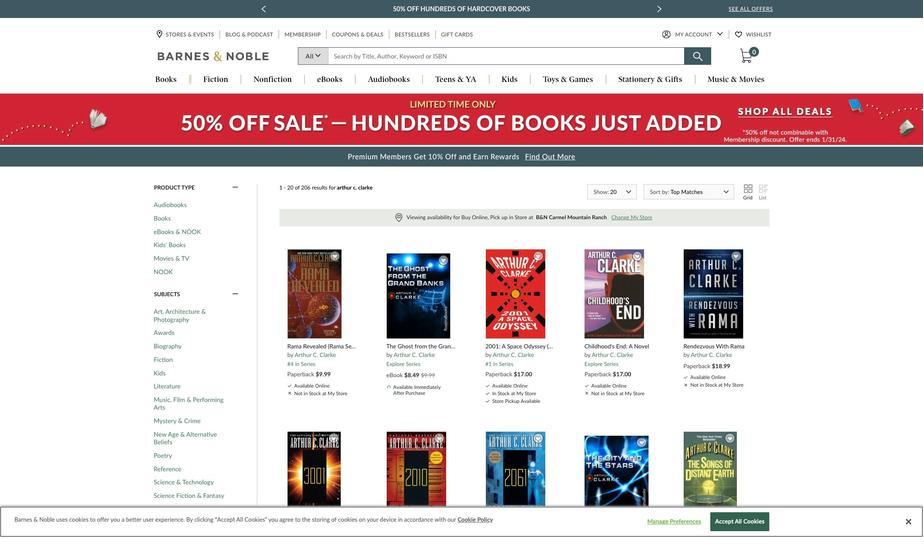 Task type: vqa. For each thing, say whether or not it's contained in the screenshot.
Nature link at the left bottom of page
no



Task type: describe. For each thing, give the bounding box(es) containing it.
check image for close modal icon
[[684, 376, 688, 379]]

previous slide / item image
[[262, 5, 266, 13]]

title: rendezvous with rama, author: arthur c. clarke image
[[683, 249, 744, 339]]

check image for close modal image corresponding to "title: rama revealed (rama series #4), author: arthur c. clarke" image
[[288, 385, 292, 388]]

title: childhood's end: a novel, author: arthur c. clarke image
[[584, 249, 645, 339]]

grid view active image
[[743, 184, 752, 195]]

Search by Title, Author, Keyword or ISBN text field
[[328, 48, 685, 65]]

logo image
[[158, 51, 270, 64]]

title: 2061: odyssey three (space odyssey series #3), author: arthur c. clarke image
[[485, 432, 546, 522]]

close modal image for "title: rama revealed (rama series #4), author: arthur c. clarke" image
[[288, 392, 291, 395]]

title: rama revealed (rama series #4), author: arthur c. clarke image
[[287, 249, 342, 339]]

list view active image
[[759, 185, 767, 195]]



Task type: locate. For each thing, give the bounding box(es) containing it.
check image
[[486, 385, 490, 388], [585, 385, 589, 388], [486, 393, 490, 395], [486, 400, 490, 403]]

1 minus image from the top
[[232, 184, 239, 192]]

0 vertical spatial check image
[[684, 376, 688, 379]]

title: 2010: odyssey two (space odyssey series #2), author: arthur c. clarke image
[[386, 432, 447, 522]]

0 vertical spatial minus image
[[232, 184, 239, 192]]

down arrow image
[[717, 32, 723, 36]]

minus image
[[232, 184, 239, 192], [232, 291, 239, 299]]

1 vertical spatial check image
[[288, 385, 292, 388]]

1 horizontal spatial close modal image
[[586, 392, 588, 395]]

0 horizontal spatial close modal image
[[288, 392, 291, 395]]

cart image
[[740, 49, 753, 63]]

title: 2001: a space odyssey (space odyssey series #1), author: arthur c. clarke image
[[485, 249, 546, 339]]

2 minus image from the top
[[232, 291, 239, 299]]

close modal image
[[288, 392, 291, 395], [586, 392, 588, 395]]

title: 3001: the final odyssey (space odyssey series #4), author: arthur c. clarke image
[[287, 432, 341, 522]]

old price was $9.99 element
[[421, 372, 435, 379]]

region
[[279, 209, 770, 227]]

title: the ghost from the grand banks, author: arthur c. clarke image
[[386, 253, 451, 339]]

main content
[[0, 94, 923, 538]]

next slide / item image
[[657, 5, 662, 13]]

title: the city and the stars, author: arthur c. clarke image
[[584, 436, 649, 522]]

1 horizontal spatial check image
[[684, 376, 688, 379]]

user image
[[662, 30, 671, 39]]

2 close modal image from the left
[[586, 392, 588, 395]]

1 close modal image from the left
[[288, 392, 291, 395]]

search image
[[693, 52, 703, 62]]

privacy alert dialog
[[0, 507, 923, 538]]

0 horizontal spatial check image
[[288, 385, 292, 388]]

1 vertical spatial minus image
[[232, 291, 239, 299]]

close modal image for title: childhood's end: a novel, author: arthur c. clarke image
[[586, 392, 588, 395]]

50% off thousands of hardcover books. plus, save on toys, games, boxed calendars and more image
[[0, 94, 923, 145]]

title: songs of distant earth: a novel, author: arthur c. clarke image
[[683, 432, 737, 522]]

nook n wide image
[[387, 386, 391, 389]]

bopis small image
[[396, 214, 402, 222]]

close modal image
[[685, 384, 687, 387]]

None field
[[328, 48, 685, 65]]

check image
[[684, 376, 688, 379], [288, 385, 292, 388]]



